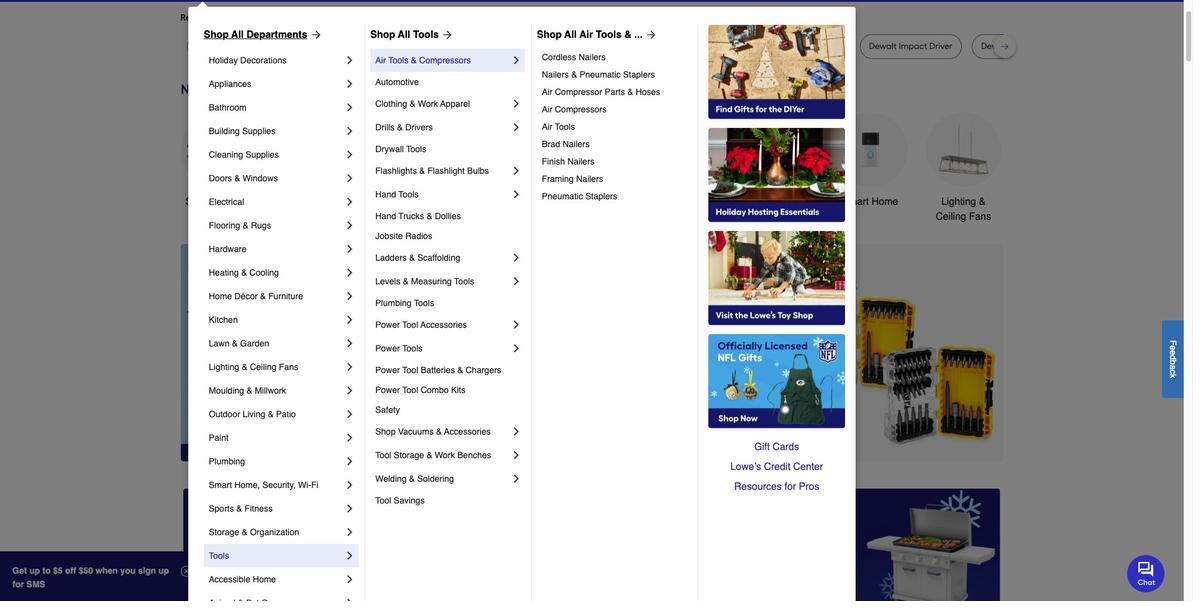 Task type: locate. For each thing, give the bounding box(es) containing it.
air tools & compressors
[[375, 55, 471, 65]]

1 set from the left
[[454, 41, 467, 52]]

1 hand from the top
[[375, 190, 396, 200]]

flashlights & flashlight bulbs
[[375, 166, 489, 176]]

for inside the get up to $5 off $50 when you sign up for sms
[[12, 580, 24, 590]]

$50
[[79, 566, 93, 576]]

0 vertical spatial compressors
[[419, 55, 471, 65]]

1 horizontal spatial tools link
[[367, 112, 442, 209]]

vacuums
[[398, 427, 434, 437]]

automotive link
[[375, 72, 523, 92]]

garden
[[240, 339, 269, 349]]

chevron right image for moulding & millwork
[[344, 385, 356, 397]]

work up drivers
[[418, 99, 438, 109]]

1 horizontal spatial fans
[[969, 211, 991, 222]]

0 vertical spatial lighting & ceiling fans link
[[926, 112, 1001, 224]]

flooring & rugs
[[209, 221, 271, 231]]

chevron right image for tools
[[344, 550, 356, 562]]

home décor & furniture link
[[209, 285, 344, 308]]

chat invite button image
[[1127, 555, 1165, 593]]

0 horizontal spatial driver
[[526, 41, 549, 52]]

3 dewalt from the left
[[327, 41, 354, 52]]

compressors down dewalt bit set at left top
[[419, 55, 471, 65]]

0 horizontal spatial compressors
[[419, 55, 471, 65]]

dewalt for dewalt drill bit
[[327, 41, 354, 52]]

levels & measuring tools
[[375, 277, 474, 287]]

chevron right image for smart home, security, wi-fi
[[344, 479, 356, 492]]

living
[[243, 410, 265, 420]]

plumbing down paint
[[209, 457, 245, 467]]

hoses
[[636, 87, 660, 97]]

for down get
[[12, 580, 24, 590]]

2 shop from the left
[[370, 29, 395, 40]]

christmas decorations
[[471, 196, 524, 222]]

all down "recommended searches for you"
[[231, 29, 244, 40]]

4 power from the top
[[375, 385, 400, 395]]

smart home
[[843, 196, 898, 208]]

electrical link
[[209, 190, 344, 214]]

accessories down plumbing tools link
[[420, 320, 467, 330]]

outdoor for outdoor living & patio
[[209, 410, 240, 420]]

shop these last-minute gifts. $99 or less. quantities are limited and won't last. image
[[181, 244, 381, 462]]

dewalt for dewalt drill bit set
[[981, 41, 1009, 52]]

0 horizontal spatial home
[[209, 291, 232, 301]]

1 horizontal spatial plumbing
[[375, 298, 412, 308]]

2 vertical spatial for
[[12, 580, 24, 590]]

2 vertical spatial home
[[253, 575, 276, 585]]

1 vertical spatial home
[[209, 291, 232, 301]]

plumbing for plumbing
[[209, 457, 245, 467]]

2 hand from the top
[[375, 211, 396, 221]]

& inside the hand trucks & dollies link
[[427, 211, 432, 221]]

faucets
[[591, 196, 626, 208]]

brad
[[542, 139, 560, 149]]

accessible
[[209, 575, 250, 585]]

0 vertical spatial plumbing
[[375, 298, 412, 308]]

officially licensed n f l gifts. shop now. image
[[709, 334, 845, 429]]

outdoor up equipment at the right of page
[[648, 196, 684, 208]]

decorations down 'christmas'
[[471, 211, 524, 222]]

2 driver from the left
[[817, 41, 841, 52]]

lawn & garden
[[209, 339, 269, 349]]

arrow right image
[[439, 29, 454, 41], [643, 29, 658, 41], [980, 353, 993, 365]]

$5
[[53, 566, 63, 576]]

power up power tools
[[375, 320, 400, 330]]

1 vertical spatial outdoor
[[209, 410, 240, 420]]

3 bit from the left
[[551, 41, 561, 52]]

decorations for christmas
[[471, 211, 524, 222]]

power tool combo kits
[[375, 385, 466, 395]]

scroll to item #4 image
[[731, 439, 761, 444]]

chevron right image for heating & cooling
[[344, 267, 356, 279]]

home inside accessible home link
[[253, 575, 276, 585]]

1 horizontal spatial kitchen
[[555, 196, 588, 208]]

driver
[[526, 41, 549, 52], [817, 41, 841, 52], [929, 41, 953, 52]]

0 horizontal spatial lighting & ceiling fans link
[[209, 356, 344, 379]]

1 vertical spatial decorations
[[471, 211, 524, 222]]

tool down arrow left icon
[[402, 365, 418, 375]]

1 vertical spatial kitchen
[[209, 315, 238, 325]]

& inside drills & drivers link
[[397, 122, 403, 132]]

0 horizontal spatial shop
[[185, 196, 209, 208]]

nailers up "finish nailers"
[[563, 139, 590, 149]]

0 vertical spatial staplers
[[623, 70, 655, 80]]

0 vertical spatial bathroom
[[209, 103, 247, 112]]

flooring
[[209, 221, 240, 231]]

f e e d b a c k button
[[1162, 320, 1184, 398]]

pneumatic up the air compressor parts & hoses
[[580, 70, 621, 80]]

e up b
[[1168, 350, 1178, 355]]

to
[[42, 566, 51, 576]]

tool storage & work benches link
[[375, 444, 510, 467]]

measuring
[[411, 277, 452, 287]]

nailers up pneumatic staplers
[[576, 174, 603, 184]]

jobsite radios
[[375, 231, 432, 241]]

0 horizontal spatial staplers
[[585, 191, 617, 201]]

1 impact from the left
[[495, 41, 524, 52]]

sms
[[26, 580, 45, 590]]

air inside 'link'
[[375, 55, 386, 65]]

christmas decorations link
[[460, 112, 535, 224]]

hand down flashlights
[[375, 190, 396, 200]]

2 impact from the left
[[787, 41, 815, 52]]

staplers up hoses
[[623, 70, 655, 80]]

1 vertical spatial lighting & ceiling fans
[[209, 362, 298, 372]]

& inside lighting & ceiling fans
[[979, 196, 986, 208]]

1 horizontal spatial outdoor
[[648, 196, 684, 208]]

& inside ladders & scaffolding link
[[409, 253, 415, 263]]

0 vertical spatial lighting
[[942, 196, 976, 208]]

visit the lowe's toy shop. image
[[709, 231, 845, 326]]

tool left combo
[[402, 385, 418, 395]]

gift cards link
[[709, 438, 845, 457]]

0 horizontal spatial smart
[[209, 480, 232, 490]]

0 vertical spatial outdoor
[[648, 196, 684, 208]]

flashlights
[[375, 166, 417, 176]]

power left arrow left icon
[[375, 344, 400, 354]]

0 horizontal spatial plumbing
[[209, 457, 245, 467]]

equipment
[[660, 211, 708, 222]]

up to 35 percent off select small appliances. image
[[462, 489, 722, 602]]

scroll to item #2 image
[[669, 439, 699, 444]]

kitchen up lawn
[[209, 315, 238, 325]]

nailers for framing
[[576, 174, 603, 184]]

0 horizontal spatial ceiling
[[250, 362, 277, 372]]

dewalt drill bit
[[327, 41, 383, 52]]

air left compressor
[[542, 87, 553, 97]]

1 vertical spatial lighting & ceiling fans link
[[209, 356, 344, 379]]

e up the 'd'
[[1168, 346, 1178, 350]]

2 horizontal spatial impact
[[899, 41, 927, 52]]

0 vertical spatial lighting & ceiling fans
[[936, 196, 991, 222]]

1 horizontal spatial decorations
[[471, 211, 524, 222]]

appliances
[[209, 79, 251, 89]]

chevron right image for welding & soldering
[[510, 473, 523, 485]]

all up cordless nailers
[[564, 29, 577, 40]]

1 vertical spatial fans
[[279, 362, 298, 372]]

tool storage & work benches
[[375, 451, 491, 461]]

0 vertical spatial smart
[[843, 196, 869, 208]]

0 vertical spatial tools link
[[367, 112, 442, 209]]

impact driver
[[787, 41, 841, 52]]

accessories
[[420, 320, 467, 330], [444, 427, 491, 437]]

drill for dewalt drill bit set
[[1011, 41, 1026, 52]]

shop for shop all departments
[[204, 29, 229, 40]]

0 vertical spatial home
[[872, 196, 898, 208]]

outdoor tools & equipment
[[648, 196, 720, 222]]

up left the to
[[29, 566, 40, 576]]

power inside 'link'
[[375, 344, 400, 354]]

work
[[418, 99, 438, 109], [435, 451, 455, 461]]

0 horizontal spatial outdoor
[[209, 410, 240, 420]]

smart inside 'link'
[[843, 196, 869, 208]]

0 vertical spatial shop
[[185, 196, 209, 208]]

for left pros
[[785, 482, 796, 493]]

cordless
[[542, 52, 576, 62]]

plumbing down levels
[[375, 298, 412, 308]]

4 bit from the left
[[607, 41, 617, 52]]

1 horizontal spatial compressors
[[555, 104, 607, 114]]

pros
[[799, 482, 819, 493]]

driver for impact driver bit
[[526, 41, 549, 52]]

4 dewalt from the left
[[412, 41, 440, 52]]

air down recommended searches for you heading
[[580, 29, 593, 40]]

chevron right image
[[344, 54, 356, 67], [344, 78, 356, 90], [344, 101, 356, 114], [344, 125, 356, 137], [344, 172, 356, 185], [344, 196, 356, 208], [510, 252, 523, 264], [344, 267, 356, 279], [510, 275, 523, 288], [510, 319, 523, 331], [344, 337, 356, 350], [344, 361, 356, 374], [344, 385, 356, 397], [510, 426, 523, 438], [510, 449, 523, 462], [344, 503, 356, 515], [344, 574, 356, 586]]

arrow right image inside shop all air tools & ... link
[[643, 29, 658, 41]]

supplies for building supplies
[[242, 126, 276, 136]]

0 vertical spatial storage
[[394, 451, 424, 461]]

1 dewalt from the left
[[196, 41, 224, 52]]

tool
[[402, 320, 418, 330], [402, 365, 418, 375], [402, 385, 418, 395], [375, 451, 391, 461], [375, 496, 391, 506]]

1 horizontal spatial for
[[281, 12, 292, 23]]

air
[[580, 29, 593, 40], [375, 55, 386, 65], [542, 87, 553, 97], [542, 104, 553, 114], [542, 122, 553, 132]]

bit for dewalt drill bit set
[[1028, 41, 1038, 52]]

drills
[[375, 122, 395, 132]]

organization
[[250, 528, 299, 538]]

smart home, security, wi-fi
[[209, 480, 318, 490]]

air for air compressor parts & hoses
[[542, 87, 553, 97]]

recommended searches for you heading
[[181, 12, 1003, 24]]

shop down safety
[[375, 427, 396, 437]]

0 vertical spatial ceiling
[[936, 211, 966, 222]]

&
[[624, 29, 632, 40], [411, 55, 417, 65], [571, 70, 577, 80], [628, 87, 633, 97], [410, 99, 416, 109], [397, 122, 403, 132], [419, 166, 425, 176], [234, 173, 240, 183], [713, 196, 720, 208], [979, 196, 986, 208], [427, 211, 432, 221], [243, 221, 248, 231], [409, 253, 415, 263], [241, 268, 247, 278], [403, 277, 409, 287], [260, 291, 266, 301], [232, 339, 238, 349], [242, 362, 248, 372], [457, 365, 463, 375], [247, 386, 252, 396], [268, 410, 274, 420], [436, 427, 442, 437], [427, 451, 432, 461], [409, 474, 415, 484], [236, 504, 242, 514], [242, 528, 248, 538]]

nailers up "framing nailers" at the top of page
[[568, 157, 595, 167]]

shop left "electrical"
[[185, 196, 209, 208]]

hand up jobsite
[[375, 211, 396, 221]]

1 horizontal spatial smart
[[843, 196, 869, 208]]

driver for impact driver
[[817, 41, 841, 52]]

dewalt for dewalt impact driver
[[869, 41, 897, 52]]

power tool batteries & chargers link
[[375, 360, 523, 380]]

2 dewalt from the left
[[252, 41, 280, 52]]

& inside shop vacuums & accessories link
[[436, 427, 442, 437]]

air up brad
[[542, 122, 553, 132]]

0 horizontal spatial impact
[[495, 41, 524, 52]]

1 driver from the left
[[526, 41, 549, 52]]

5 dewalt from the left
[[714, 41, 741, 52]]

compressors down compressor
[[555, 104, 607, 114]]

shop for shop all tools
[[370, 29, 395, 40]]

air up automotive
[[375, 55, 386, 65]]

0 vertical spatial for
[[281, 12, 292, 23]]

safety link
[[375, 400, 523, 420]]

kitchen down "framing nailers" at the top of page
[[555, 196, 588, 208]]

shop up dewalt drill bit
[[370, 29, 395, 40]]

2 power from the top
[[375, 344, 400, 354]]

gift
[[755, 442, 770, 453]]

0 vertical spatial decorations
[[240, 55, 287, 65]]

chevron right image for electrical
[[344, 196, 356, 208]]

nailers & pneumatic staplers link
[[542, 66, 689, 83]]

outdoor down moulding
[[209, 410, 240, 420]]

4 drill from the left
[[1011, 41, 1026, 52]]

7 dewalt from the left
[[981, 41, 1009, 52]]

drills & drivers link
[[375, 116, 510, 139]]

impact for impact driver
[[787, 41, 815, 52]]

0 horizontal spatial kitchen
[[209, 315, 238, 325]]

0 vertical spatial hand
[[375, 190, 396, 200]]

home inside smart home 'link'
[[872, 196, 898, 208]]

scroll to item #3 element
[[699, 438, 731, 446]]

chevron right image for drills & drivers
[[510, 121, 523, 134]]

chevron right image for levels & measuring tools
[[510, 275, 523, 288]]

holiday decorations link
[[209, 48, 344, 72]]

finish
[[542, 157, 565, 167]]

0 vertical spatial kitchen
[[555, 196, 588, 208]]

& inside outdoor tools & equipment
[[713, 196, 720, 208]]

accessories up benches in the left of the page
[[444, 427, 491, 437]]

air for air tools
[[542, 122, 553, 132]]

& inside "moulding & millwork" link
[[247, 386, 252, 396]]

3 drill from the left
[[744, 41, 758, 52]]

0 horizontal spatial lighting & ceiling fans
[[209, 362, 298, 372]]

ladders
[[375, 253, 407, 263]]

storage up welding & soldering
[[394, 451, 424, 461]]

air up air tools
[[542, 104, 553, 114]]

chevron right image for shop vacuums & accessories
[[510, 426, 523, 438]]

2 horizontal spatial driver
[[929, 41, 953, 52]]

0 horizontal spatial arrow right image
[[439, 29, 454, 41]]

power tool batteries & chargers
[[375, 365, 501, 375]]

1 vertical spatial storage
[[209, 528, 239, 538]]

lighting & ceiling fans
[[936, 196, 991, 222], [209, 362, 298, 372]]

up right sign
[[158, 566, 169, 576]]

chevron right image for ladders & scaffolding
[[510, 252, 523, 264]]

chevron right image for power tools
[[510, 342, 523, 355]]

moulding & millwork link
[[209, 379, 344, 403]]

2 horizontal spatial for
[[785, 482, 796, 493]]

chevron right image for tool storage & work benches
[[510, 449, 523, 462]]

1 horizontal spatial storage
[[394, 451, 424, 461]]

3 driver from the left
[[929, 41, 953, 52]]

power up safety
[[375, 385, 400, 395]]

1 vertical spatial lighting
[[209, 362, 239, 372]]

f e e d b a c k
[[1168, 340, 1178, 378]]

1 bit from the left
[[373, 41, 383, 52]]

chevron right image for flashlights & flashlight bulbs
[[510, 165, 523, 177]]

2 horizontal spatial set
[[1040, 41, 1053, 52]]

decorations for holiday
[[240, 55, 287, 65]]

1 power from the top
[[375, 320, 400, 330]]

chevron right image for home décor & furniture
[[344, 290, 356, 303]]

nailers & pneumatic staplers
[[542, 70, 655, 80]]

get up to 2 free select tools or batteries when you buy 1 with select purchases. image
[[183, 489, 442, 602]]

all
[[231, 29, 244, 40], [398, 29, 410, 40], [564, 29, 577, 40], [211, 196, 222, 208]]

0 horizontal spatial set
[[454, 41, 467, 52]]

nailers up nailers & pneumatic staplers
[[579, 52, 606, 62]]

all up air tools & compressors
[[398, 29, 410, 40]]

hand for hand tools
[[375, 190, 396, 200]]

& inside outdoor living & patio link
[[268, 410, 274, 420]]

shop
[[204, 29, 229, 40], [370, 29, 395, 40], [537, 29, 562, 40]]

shop all air tools & ... link
[[537, 27, 658, 42]]

scaffolding
[[417, 253, 460, 263]]

drywall
[[375, 144, 404, 154]]

for left you on the top left of page
[[281, 12, 292, 23]]

2 horizontal spatial home
[[872, 196, 898, 208]]

supplies up windows
[[246, 150, 279, 160]]

0 vertical spatial pneumatic
[[580, 70, 621, 80]]

1 vertical spatial plumbing
[[209, 457, 245, 467]]

hand
[[375, 190, 396, 200], [375, 211, 396, 221]]

1 horizontal spatial driver
[[817, 41, 841, 52]]

1 horizontal spatial arrow right image
[[643, 29, 658, 41]]

outdoor inside outdoor tools & equipment
[[648, 196, 684, 208]]

& inside levels & measuring tools link
[[403, 277, 409, 287]]

1 horizontal spatial shop
[[370, 29, 395, 40]]

3 shop from the left
[[537, 29, 562, 40]]

arrow right image inside shop all tools link
[[439, 29, 454, 41]]

cleaning
[[209, 150, 243, 160]]

1 shop from the left
[[204, 29, 229, 40]]

1 horizontal spatial home
[[253, 575, 276, 585]]

3 power from the top
[[375, 365, 400, 375]]

tool down plumbing tools
[[402, 320, 418, 330]]

1 vertical spatial bathroom
[[756, 196, 799, 208]]

chevron right image for cleaning supplies
[[344, 149, 356, 161]]

2 set from the left
[[619, 41, 632, 52]]

1 vertical spatial accessories
[[444, 427, 491, 437]]

bit for dewalt drill bit
[[373, 41, 383, 52]]

& inside air compressor parts & hoses link
[[628, 87, 633, 97]]

& inside air tools & compressors 'link'
[[411, 55, 417, 65]]

1 vertical spatial shop
[[375, 427, 396, 437]]

power down power tools
[[375, 365, 400, 375]]

shop up impact driver bit
[[537, 29, 562, 40]]

1 drill from the left
[[357, 41, 371, 52]]

tool down welding
[[375, 496, 391, 506]]

up
[[29, 566, 40, 576], [158, 566, 169, 576]]

shop for shop vacuums & accessories
[[375, 427, 396, 437]]

0 horizontal spatial lighting
[[209, 362, 239, 372]]

lawn & garden link
[[209, 332, 344, 356]]

finish nailers link
[[542, 153, 689, 170]]

holiday
[[209, 55, 238, 65]]

chevron right image
[[510, 54, 523, 67], [510, 98, 523, 110], [510, 121, 523, 134], [344, 149, 356, 161], [510, 165, 523, 177], [510, 188, 523, 201], [344, 219, 356, 232], [344, 243, 356, 255], [344, 290, 356, 303], [344, 314, 356, 326], [510, 342, 523, 355], [344, 408, 356, 421], [344, 432, 356, 444], [344, 456, 356, 468], [510, 473, 523, 485], [344, 479, 356, 492], [344, 526, 356, 539], [344, 550, 356, 562], [344, 597, 356, 602]]

holiday hosting essentials. image
[[709, 128, 845, 223]]

all for air
[[564, 29, 577, 40]]

1 horizontal spatial set
[[619, 41, 632, 52]]

drill for dewalt drill bit
[[357, 41, 371, 52]]

1 vertical spatial for
[[785, 482, 796, 493]]

holiday decorations
[[209, 55, 287, 65]]

air for air tools & compressors
[[375, 55, 386, 65]]

chevron right image for power tool accessories
[[510, 319, 523, 331]]

all left deals
[[211, 196, 222, 208]]

1 vertical spatial tools link
[[209, 544, 344, 568]]

shop all deals
[[185, 196, 250, 208]]

tool for combo
[[402, 385, 418, 395]]

power for power tool accessories
[[375, 320, 400, 330]]

compressors inside 'link'
[[419, 55, 471, 65]]

compressors
[[419, 55, 471, 65], [555, 104, 607, 114]]

6 dewalt from the left
[[869, 41, 897, 52]]

1 vertical spatial smart
[[209, 480, 232, 490]]

1 horizontal spatial impact
[[787, 41, 815, 52]]

1 vertical spatial staplers
[[585, 191, 617, 201]]

2 horizontal spatial shop
[[537, 29, 562, 40]]

shop down recommended
[[204, 29, 229, 40]]

fitness
[[245, 504, 273, 514]]

supplies up cleaning supplies
[[242, 126, 276, 136]]

appliances link
[[209, 72, 344, 96]]

0 horizontal spatial shop
[[204, 29, 229, 40]]

0 horizontal spatial decorations
[[240, 55, 287, 65]]

decorations down dewalt tool
[[240, 55, 287, 65]]

staplers down framing nailers link on the top
[[585, 191, 617, 201]]

find gifts for the diyer. image
[[709, 25, 845, 119]]

pneumatic down framing
[[542, 191, 583, 201]]

& inside flashlights & flashlight bulbs link
[[419, 166, 425, 176]]

pneumatic
[[580, 70, 621, 80], [542, 191, 583, 201]]

1 horizontal spatial up
[[158, 566, 169, 576]]

1 vertical spatial ceiling
[[250, 362, 277, 372]]

drivers
[[405, 122, 433, 132]]

work up welding & soldering link
[[435, 451, 455, 461]]

storage down sports
[[209, 528, 239, 538]]

b
[[1168, 360, 1178, 365]]

0 horizontal spatial up
[[29, 566, 40, 576]]

dewalt for dewalt bit set
[[412, 41, 440, 52]]

air for air compressors
[[542, 104, 553, 114]]

None search field
[[463, 0, 802, 3]]

shop all air tools & ...
[[537, 29, 643, 40]]

power tool accessories
[[375, 320, 467, 330]]

0 horizontal spatial for
[[12, 580, 24, 590]]

5 bit from the left
[[1028, 41, 1038, 52]]

0 vertical spatial supplies
[[242, 126, 276, 136]]

1 horizontal spatial ceiling
[[936, 211, 966, 222]]

outdoor for outdoor tools & equipment
[[648, 196, 684, 208]]

air tools
[[542, 122, 575, 132]]



Task type: vqa. For each thing, say whether or not it's contained in the screenshot.
Credit
yes



Task type: describe. For each thing, give the bounding box(es) containing it.
scroll to item #5 image
[[761, 439, 791, 444]]

cooling
[[249, 268, 279, 278]]

christmas
[[475, 196, 520, 208]]

set for drill bit set
[[619, 41, 632, 52]]

1 e from the top
[[1168, 346, 1178, 350]]

drill for dewalt drill
[[744, 41, 758, 52]]

when
[[96, 566, 118, 576]]

smart home, security, wi-fi link
[[209, 474, 344, 497]]

chevron right image for storage & organization
[[344, 526, 356, 539]]

moulding
[[209, 386, 244, 396]]

outdoor living & patio link
[[209, 403, 344, 426]]

nailers for finish
[[568, 157, 595, 167]]

power for power tools
[[375, 344, 400, 354]]

cleaning supplies
[[209, 150, 279, 160]]

heating & cooling link
[[209, 261, 344, 285]]

chevron right image for sports & fitness
[[344, 503, 356, 515]]

plumbing tools
[[375, 298, 434, 308]]

0 vertical spatial fans
[[969, 211, 991, 222]]

air compressors link
[[542, 101, 689, 118]]

& inside shop all air tools & ... link
[[624, 29, 632, 40]]

credit
[[764, 462, 791, 473]]

shop all tools
[[370, 29, 439, 40]]

supplies for cleaning supplies
[[246, 150, 279, 160]]

0 vertical spatial work
[[418, 99, 438, 109]]

2 horizontal spatial arrow right image
[[980, 353, 993, 365]]

c
[[1168, 370, 1178, 374]]

clothing
[[375, 99, 407, 109]]

0 horizontal spatial bathroom
[[209, 103, 247, 112]]

cordless nailers
[[542, 52, 606, 62]]

for inside heading
[[281, 12, 292, 23]]

arrow right image for shop all air tools & ...
[[643, 29, 658, 41]]

shop for shop all air tools & ...
[[537, 29, 562, 40]]

& inside welding & soldering link
[[409, 474, 415, 484]]

2 drill from the left
[[590, 41, 605, 52]]

lowe's credit center
[[731, 462, 823, 473]]

millwork
[[255, 386, 286, 396]]

hardware
[[209, 244, 247, 254]]

kitchen link
[[209, 308, 344, 332]]

all for tools
[[398, 29, 410, 40]]

tool for batteries
[[402, 365, 418, 375]]

all for deals
[[211, 196, 222, 208]]

compressor
[[555, 87, 602, 97]]

power tools
[[375, 344, 423, 354]]

you
[[120, 566, 136, 576]]

up to 50 percent off select tools and accessories. image
[[401, 244, 1003, 462]]

framing nailers
[[542, 174, 603, 184]]

bit for impact driver bit
[[551, 41, 561, 52]]

power tool accessories link
[[375, 313, 510, 337]]

0 horizontal spatial storage
[[209, 528, 239, 538]]

trucks
[[399, 211, 424, 221]]

bulbs
[[467, 166, 489, 176]]

nailers for cordless
[[579, 52, 606, 62]]

0 horizontal spatial fans
[[279, 362, 298, 372]]

chevron right image for accessible home
[[344, 574, 356, 586]]

dewalt bit set
[[412, 41, 467, 52]]

impact for impact driver bit
[[495, 41, 524, 52]]

get up to $5 off $50 when you sign up for sms
[[12, 566, 169, 590]]

home décor & furniture
[[209, 291, 303, 301]]

1 horizontal spatial bathroom link
[[740, 112, 815, 209]]

power tool combo kits link
[[375, 380, 523, 400]]

smart for smart home, security, wi-fi
[[209, 480, 232, 490]]

kitchen for kitchen
[[209, 315, 238, 325]]

home for smart home
[[872, 196, 898, 208]]

lowe's credit center link
[[709, 457, 845, 477]]

lowe's
[[731, 462, 761, 473]]

& inside home décor & furniture link
[[260, 291, 266, 301]]

home inside home décor & furniture link
[[209, 291, 232, 301]]

wi-
[[298, 480, 311, 490]]

plumbing for plumbing tools
[[375, 298, 412, 308]]

new deals every day during 25 days of deals image
[[181, 79, 1003, 100]]

parts
[[605, 87, 625, 97]]

recommended
[[181, 12, 240, 23]]

cards
[[773, 442, 799, 453]]

set for dewalt bit set
[[454, 41, 467, 52]]

& inside flooring & rugs link
[[243, 221, 248, 231]]

a
[[1168, 365, 1178, 370]]

chevron right image for holiday decorations
[[344, 54, 356, 67]]

framing nailers link
[[542, 170, 689, 188]]

levels & measuring tools link
[[375, 270, 510, 293]]

0 vertical spatial accessories
[[420, 320, 467, 330]]

chevron right image for kitchen
[[344, 314, 356, 326]]

chevron right image for outdoor living & patio
[[344, 408, 356, 421]]

3 impact from the left
[[899, 41, 927, 52]]

1 horizontal spatial lighting
[[942, 196, 976, 208]]

lawn
[[209, 339, 230, 349]]

resources
[[734, 482, 782, 493]]

jobsite radios link
[[375, 226, 523, 246]]

nailers for brad
[[563, 139, 590, 149]]

1 vertical spatial pneumatic
[[542, 191, 583, 201]]

1 horizontal spatial bathroom
[[756, 196, 799, 208]]

dewalt for dewalt tool
[[252, 41, 280, 52]]

outdoor living & patio
[[209, 410, 296, 420]]

0 horizontal spatial tools link
[[209, 544, 344, 568]]

resources for pros link
[[709, 477, 845, 497]]

impact driver bit
[[495, 41, 561, 52]]

& inside nailers & pneumatic staplers link
[[571, 70, 577, 80]]

tools inside outdoor tools & equipment
[[687, 196, 710, 208]]

tool for accessories
[[402, 320, 418, 330]]

& inside doors & windows link
[[234, 173, 240, 183]]

dollies
[[435, 211, 461, 221]]

2 e from the top
[[1168, 350, 1178, 355]]

& inside clothing & work apparel link
[[410, 99, 416, 109]]

dewalt for dewalt
[[196, 41, 224, 52]]

air compressor parts & hoses
[[542, 87, 660, 97]]

tool up welding
[[375, 451, 391, 461]]

hand for hand trucks & dollies
[[375, 211, 396, 221]]

hand trucks & dollies
[[375, 211, 461, 221]]

automotive
[[375, 77, 419, 87]]

shop for shop all deals
[[185, 196, 209, 208]]

kitchen for kitchen faucets
[[555, 196, 588, 208]]

chevron right image for building supplies
[[344, 125, 356, 137]]

ladders & scaffolding link
[[375, 246, 510, 270]]

2 bit from the left
[[442, 41, 452, 52]]

get
[[12, 566, 27, 576]]

chevron right image for hand tools
[[510, 188, 523, 201]]

1 vertical spatial work
[[435, 451, 455, 461]]

pneumatic staplers
[[542, 191, 617, 201]]

chevron right image for plumbing
[[344, 456, 356, 468]]

chevron right image for hardware
[[344, 243, 356, 255]]

chevron right image for air tools & compressors
[[510, 54, 523, 67]]

chevron right image for flooring & rugs
[[344, 219, 356, 232]]

& inside heating & cooling link
[[241, 268, 247, 278]]

1 up from the left
[[29, 566, 40, 576]]

home,
[[234, 480, 260, 490]]

sign
[[138, 566, 156, 576]]

nailers down cordless
[[542, 70, 569, 80]]

& inside lawn & garden link
[[232, 339, 238, 349]]

f
[[1168, 340, 1178, 346]]

windows
[[243, 173, 278, 183]]

chevron right image for doors & windows
[[344, 172, 356, 185]]

smart for smart home
[[843, 196, 869, 208]]

chevron right image for lawn & garden
[[344, 337, 356, 350]]

chevron right image for clothing & work apparel
[[510, 98, 523, 110]]

moulding & millwork
[[209, 386, 286, 396]]

chevron right image for bathroom
[[344, 101, 356, 114]]

1 horizontal spatial lighting & ceiling fans link
[[926, 112, 1001, 224]]

2 up from the left
[[158, 566, 169, 576]]

dewalt for dewalt drill
[[714, 41, 741, 52]]

& inside sports & fitness link
[[236, 504, 242, 514]]

arrow left image
[[412, 353, 424, 365]]

storage & organization link
[[209, 521, 344, 544]]

electrical
[[209, 197, 244, 207]]

shop all departments
[[204, 29, 307, 40]]

1 horizontal spatial staplers
[[623, 70, 655, 80]]

chevron right image for appliances
[[344, 78, 356, 90]]

apparel
[[440, 99, 470, 109]]

doors
[[209, 173, 232, 183]]

0 horizontal spatial bathroom link
[[209, 96, 344, 119]]

furniture
[[268, 291, 303, 301]]

chevron right image for paint
[[344, 432, 356, 444]]

plumbing tools link
[[375, 293, 523, 313]]

home for accessible home
[[253, 575, 276, 585]]

heating
[[209, 268, 239, 278]]

brad nailers link
[[542, 135, 689, 153]]

& inside power tool batteries & chargers link
[[457, 365, 463, 375]]

clothing & work apparel
[[375, 99, 470, 109]]

air compressors
[[542, 104, 607, 114]]

& inside tool storage & work benches link
[[427, 451, 432, 461]]

patio
[[276, 410, 296, 420]]

outdoor tools & equipment link
[[647, 112, 721, 224]]

building
[[209, 126, 240, 136]]

rugs
[[251, 221, 271, 231]]

drywall tools
[[375, 144, 427, 154]]

chargers
[[466, 365, 501, 375]]

3 set from the left
[[1040, 41, 1053, 52]]

all for departments
[[231, 29, 244, 40]]

up to 30 percent off select grills and accessories. image
[[742, 489, 1001, 602]]

paint link
[[209, 426, 344, 450]]

d
[[1168, 355, 1178, 360]]

& inside the storage & organization link
[[242, 528, 248, 538]]

soldering
[[417, 474, 454, 484]]

chevron right image for lighting & ceiling fans
[[344, 361, 356, 374]]

arrow right image
[[307, 29, 322, 41]]

power for power tool batteries & chargers
[[375, 365, 400, 375]]

arrow right image for shop all tools
[[439, 29, 454, 41]]

power for power tool combo kits
[[375, 385, 400, 395]]

welding
[[375, 474, 407, 484]]

accessible home link
[[209, 568, 344, 592]]



